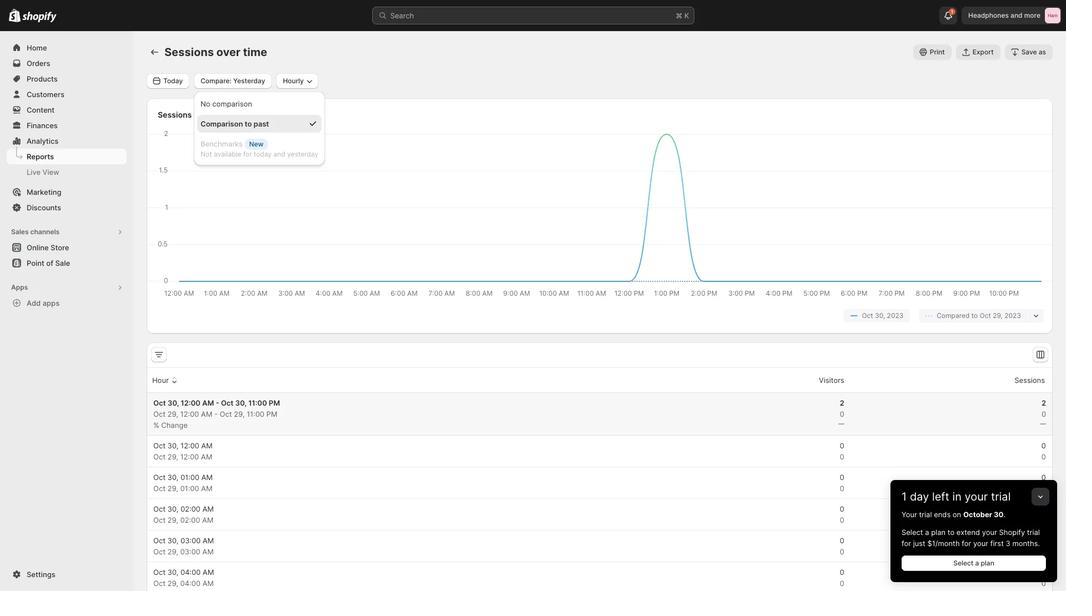 Task type: describe. For each thing, give the bounding box(es) containing it.
sessions button
[[1002, 370, 1047, 391]]

today
[[163, 77, 183, 85]]

3
[[1006, 539, 1010, 548]]

select for select a plan
[[953, 559, 974, 568]]

analytics link
[[7, 133, 127, 149]]

point
[[27, 259, 44, 268]]

on
[[953, 511, 961, 519]]

home link
[[7, 40, 127, 56]]

hour button
[[151, 370, 182, 391]]

october
[[963, 511, 992, 519]]

0 vertical spatial pm
[[269, 399, 280, 408]]

customers
[[27, 90, 64, 99]]

export
[[973, 48, 994, 56]]

benchmarks new not available for today and yesterday
[[201, 139, 318, 158]]

apps
[[11, 283, 28, 292]]

left
[[932, 491, 949, 504]]

finances link
[[7, 118, 127, 133]]

compared to oct 29, 2023
[[937, 312, 1021, 320]]

past
[[254, 119, 269, 128]]

compared
[[937, 312, 970, 320]]

extend
[[957, 528, 980, 537]]

1 day left in your trial element
[[891, 509, 1057, 583]]

point of sale button
[[0, 256, 133, 271]]

in
[[953, 491, 962, 504]]

marketing link
[[7, 184, 127, 200]]

⌘
[[676, 11, 682, 20]]

yesterday
[[287, 150, 318, 158]]

headphones
[[968, 11, 1009, 19]]

first
[[990, 539, 1004, 548]]

orders
[[27, 59, 50, 68]]

oct 30, 04:00 am oct 29, 04:00 am
[[153, 568, 214, 588]]

30, for oct 30, 12:00 am oct 29, 12:00 am
[[168, 442, 178, 451]]

live view link
[[7, 164, 127, 180]]

1 03:00 from the top
[[181, 537, 201, 546]]

plan for select a plan to extend your shopify trial for just $1/month for your first 3 months.
[[931, 528, 946, 537]]

%
[[153, 421, 159, 430]]

oct 30, 03:00 am oct 29, 03:00 am
[[153, 537, 214, 557]]

select a plan to extend your shopify trial for just $1/month for your first 3 months.
[[902, 528, 1040, 548]]

discounts
[[27, 203, 61, 212]]

to for comparison
[[245, 119, 252, 128]]

⌘ k
[[676, 11, 689, 20]]

2 03:00 from the top
[[180, 548, 200, 557]]

online store
[[27, 243, 69, 252]]

shopify
[[999, 528, 1025, 537]]

add
[[27, 299, 41, 308]]

1 vertical spatial 11:00
[[247, 410, 264, 419]]

oct 30, 12:00 am oct 29, 12:00 am
[[153, 442, 213, 462]]

sessions for sessions button
[[1015, 376, 1045, 385]]

29, inside oct 30, 04:00 am oct 29, 04:00 am
[[168, 579, 178, 588]]

apps button
[[7, 280, 127, 296]]

hourly
[[283, 77, 304, 85]]

benchmarks
[[201, 139, 243, 148]]

0 vertical spatial -
[[216, 399, 219, 408]]

just
[[913, 539, 925, 548]]

as
[[1039, 48, 1046, 56]]

29, inside oct 30, 01:00 am oct 29, 01:00 am
[[168, 484, 178, 493]]

ends
[[934, 511, 951, 519]]

view
[[43, 168, 59, 177]]

live
[[27, 168, 41, 177]]

no change image
[[1040, 420, 1046, 429]]

30
[[994, 511, 1004, 519]]

30, for oct 30, 12:00 am - oct 30, 11:00 pm oct 29, 12:00 am - oct 29, 11:00 pm % change
[[168, 399, 179, 408]]

oct 30, 02:00 am oct 29, 02:00 am
[[153, 505, 214, 525]]

2 02:00 from the top
[[180, 516, 200, 525]]

export button
[[956, 44, 1000, 60]]

oct 30, 01:00 am oct 29, 01:00 am
[[153, 473, 213, 493]]

2 horizontal spatial for
[[962, 539, 971, 548]]

hourly button
[[276, 73, 318, 89]]

today
[[254, 150, 272, 158]]

2 01:00 from the top
[[180, 484, 199, 493]]

1 vertical spatial pm
[[266, 410, 277, 419]]

trial inside select a plan to extend your shopify trial for just $1/month for your first 3 months.
[[1027, 528, 1040, 537]]

today button
[[147, 73, 189, 89]]

print button
[[913, 44, 952, 60]]

29, inside the oct 30, 12:00 am oct 29, 12:00 am
[[168, 453, 178, 462]]

time
[[243, 46, 267, 59]]

print
[[930, 48, 945, 56]]

channels
[[30, 228, 60, 236]]

apps
[[43, 299, 60, 308]]

0 horizontal spatial trial
[[919, 511, 932, 519]]

orders link
[[7, 56, 127, 71]]

new
[[249, 140, 264, 148]]

settings
[[27, 571, 55, 579]]

reports link
[[7, 149, 127, 164]]

no change image
[[838, 420, 844, 429]]

yesterday
[[233, 77, 265, 85]]

point of sale link
[[7, 256, 127, 271]]

no
[[201, 99, 210, 108]]

headphones and more
[[968, 11, 1041, 19]]

not
[[201, 150, 212, 158]]

customers link
[[7, 87, 127, 102]]

over
[[216, 46, 241, 59]]

1 for 1
[[951, 9, 953, 14]]

save as button
[[1005, 44, 1053, 60]]

visitors
[[819, 376, 844, 385]]

1 2023 from the left
[[887, 312, 904, 320]]

30, for oct 30, 02:00 am oct 29, 02:00 am
[[168, 505, 178, 514]]

1 02:00 from the top
[[181, 505, 200, 514]]

1 day left in your trial button
[[891, 481, 1057, 504]]

0 vertical spatial 11:00
[[248, 399, 267, 408]]

0 horizontal spatial shopify image
[[9, 9, 21, 22]]

online
[[27, 243, 49, 252]]

home
[[27, 43, 47, 52]]

your inside dropdown button
[[965, 491, 988, 504]]

compare:
[[201, 77, 232, 85]]

finances
[[27, 121, 58, 130]]

sessions over time
[[164, 46, 267, 59]]

comparison
[[201, 119, 243, 128]]

products
[[27, 74, 58, 83]]

1 04:00 from the top
[[181, 568, 201, 577]]

comparison to past button
[[197, 115, 322, 133]]



Task type: locate. For each thing, give the bounding box(es) containing it.
2 up no change icon
[[840, 399, 844, 408]]

a inside select a plan to extend your shopify trial for just $1/month for your first 3 months.
[[925, 528, 929, 537]]

29, inside oct 30, 02:00 am oct 29, 02:00 am
[[168, 516, 178, 525]]

and left more
[[1011, 11, 1023, 19]]

1 left day
[[902, 491, 907, 504]]

your
[[902, 511, 917, 519]]

select inside select a plan to extend your shopify trial for just $1/month for your first 3 months.
[[902, 528, 923, 537]]

1 vertical spatial 04:00
[[180, 579, 200, 588]]

2 vertical spatial to
[[948, 528, 955, 537]]

sale
[[55, 259, 70, 268]]

2 vertical spatial sessions
[[1015, 376, 1045, 385]]

1 horizontal spatial trial
[[991, 491, 1011, 504]]

your trial ends on october 30 .
[[902, 511, 1006, 519]]

select up just
[[902, 528, 923, 537]]

no comparison
[[201, 99, 252, 108]]

reports
[[27, 152, 54, 161]]

compare: yesterday button
[[194, 73, 272, 89]]

to left past
[[245, 119, 252, 128]]

to inside select a plan to extend your shopify trial for just $1/month for your first 3 months.
[[948, 528, 955, 537]]

1 horizontal spatial 2
[[1042, 399, 1046, 408]]

for inside benchmarks new not available for today and yesterday
[[243, 150, 252, 158]]

1 vertical spatial your
[[982, 528, 997, 537]]

1 horizontal spatial plan
[[981, 559, 994, 568]]

30, for oct 30, 03:00 am oct 29, 03:00 am
[[168, 537, 178, 546]]

2 for no change icon
[[840, 399, 844, 408]]

0 horizontal spatial 2
[[840, 399, 844, 408]]

1 horizontal spatial to
[[948, 528, 955, 537]]

30, for oct 30, 04:00 am oct 29, 04:00 am
[[168, 568, 178, 577]]

29, inside oct 30, 03:00 am oct 29, 03:00 am
[[168, 548, 178, 557]]

2 vertical spatial trial
[[1027, 528, 1040, 537]]

no comparison button
[[197, 95, 322, 113]]

to inside button
[[245, 119, 252, 128]]

plan up the $1/month
[[931, 528, 946, 537]]

a up just
[[925, 528, 929, 537]]

30, for oct 30, 01:00 am oct 29, 01:00 am
[[168, 473, 178, 482]]

content
[[27, 106, 55, 114]]

and
[[1011, 11, 1023, 19], [274, 150, 285, 158]]

01:00
[[181, 473, 199, 482], [180, 484, 199, 493]]

29,
[[993, 312, 1003, 320], [168, 410, 178, 419], [234, 410, 245, 419], [168, 453, 178, 462], [168, 484, 178, 493], [168, 516, 178, 525], [168, 548, 178, 557], [168, 579, 178, 588]]

your left first
[[973, 539, 988, 548]]

plan inside select a plan to extend your shopify trial for just $1/month for your first 3 months.
[[931, 528, 946, 537]]

1 vertical spatial to
[[972, 312, 978, 320]]

day
[[910, 491, 929, 504]]

sales channels
[[11, 228, 60, 236]]

am
[[202, 399, 214, 408], [201, 410, 212, 419], [201, 442, 213, 451], [201, 453, 212, 462], [201, 473, 213, 482], [201, 484, 213, 493], [202, 505, 214, 514], [202, 516, 214, 525], [203, 537, 214, 546], [202, 548, 214, 557], [203, 568, 214, 577], [202, 579, 214, 588]]

0 horizontal spatial select
[[902, 528, 923, 537]]

select a plan
[[953, 559, 994, 568]]

select for select a plan to extend your shopify trial for just $1/month for your first 3 months.
[[902, 528, 923, 537]]

1 horizontal spatial for
[[902, 539, 911, 548]]

1 horizontal spatial 1
[[951, 9, 953, 14]]

sales
[[11, 228, 29, 236]]

available
[[214, 150, 241, 158]]

0 vertical spatial select
[[902, 528, 923, 537]]

03:00 down oct 30, 02:00 am oct 29, 02:00 am at the bottom of the page
[[181, 537, 201, 546]]

add apps
[[27, 299, 60, 308]]

30, inside oct 30, 02:00 am oct 29, 02:00 am
[[168, 505, 178, 514]]

0 vertical spatial plan
[[931, 528, 946, 537]]

0 horizontal spatial for
[[243, 150, 252, 158]]

your
[[965, 491, 988, 504], [982, 528, 997, 537], [973, 539, 988, 548]]

01:00 up oct 30, 02:00 am oct 29, 02:00 am at the bottom of the page
[[180, 484, 199, 493]]

0 horizontal spatial 1
[[902, 491, 907, 504]]

0 vertical spatial 1
[[951, 9, 953, 14]]

30, inside the oct 30, 12:00 am oct 29, 12:00 am
[[168, 442, 178, 451]]

trial right your
[[919, 511, 932, 519]]

sessions down the today
[[158, 110, 192, 119]]

1 vertical spatial -
[[214, 410, 218, 419]]

products link
[[7, 71, 127, 87]]

0 horizontal spatial to
[[245, 119, 252, 128]]

save
[[1022, 48, 1037, 56]]

pm
[[269, 399, 280, 408], [266, 410, 277, 419]]

1
[[951, 9, 953, 14], [902, 491, 907, 504]]

1 vertical spatial 03:00
[[180, 548, 200, 557]]

marketing
[[27, 188, 61, 197]]

your up october
[[965, 491, 988, 504]]

1 vertical spatial 1
[[902, 491, 907, 504]]

1 vertical spatial 01:00
[[180, 484, 199, 493]]

of
[[46, 259, 53, 268]]

1 vertical spatial plan
[[981, 559, 994, 568]]

1 for 1 day left in your trial
[[902, 491, 907, 504]]

oct 30, 12:00 am - oct 30, 11:00 pm oct 29, 12:00 am - oct 29, 11:00 pm % change
[[153, 399, 280, 430]]

hour
[[152, 376, 169, 385]]

analytics
[[27, 137, 59, 146]]

0 vertical spatial sessions
[[164, 46, 214, 59]]

discounts link
[[7, 200, 127, 216]]

a for select a plan
[[975, 559, 979, 568]]

2 horizontal spatial trial
[[1027, 528, 1040, 537]]

0 horizontal spatial and
[[274, 150, 285, 158]]

search
[[390, 11, 414, 20]]

30, inside oct 30, 04:00 am oct 29, 04:00 am
[[168, 568, 178, 577]]

a
[[925, 528, 929, 537], [975, 559, 979, 568]]

1 vertical spatial and
[[274, 150, 285, 158]]

visitors button
[[806, 370, 846, 391]]

1 horizontal spatial a
[[975, 559, 979, 568]]

trial up "30"
[[991, 491, 1011, 504]]

02:00 up oct 30, 03:00 am oct 29, 03:00 am
[[180, 516, 200, 525]]

add apps button
[[7, 296, 127, 311]]

oct 30, 2023
[[862, 312, 904, 320]]

01:00 down the oct 30, 12:00 am oct 29, 12:00 am
[[181, 473, 199, 482]]

2 up no change image at the bottom of page
[[1042, 399, 1046, 408]]

a for select a plan to extend your shopify trial for just $1/month for your first 3 months.
[[925, 528, 929, 537]]

0
[[840, 410, 844, 419], [1042, 410, 1046, 419], [840, 442, 844, 451], [1041, 442, 1046, 451], [840, 453, 844, 462], [1041, 453, 1046, 462], [840, 473, 844, 482], [1041, 473, 1046, 482], [840, 484, 844, 493], [1041, 484, 1046, 493], [840, 505, 844, 514], [1041, 505, 1046, 514], [840, 516, 844, 525], [840, 537, 844, 546], [840, 548, 844, 557], [1041, 548, 1046, 557], [840, 568, 844, 577], [1041, 568, 1046, 577], [840, 579, 844, 588], [1041, 579, 1046, 588]]

0 vertical spatial 04:00
[[181, 568, 201, 577]]

settings link
[[7, 567, 127, 583]]

1 vertical spatial select
[[953, 559, 974, 568]]

0 horizontal spatial plan
[[931, 528, 946, 537]]

1 button
[[940, 7, 957, 24]]

trial inside dropdown button
[[991, 491, 1011, 504]]

sales channels button
[[7, 224, 127, 240]]

0 vertical spatial trial
[[991, 491, 1011, 504]]

1 vertical spatial sessions
[[158, 110, 192, 119]]

0 horizontal spatial 2023
[[887, 312, 904, 320]]

0 vertical spatial to
[[245, 119, 252, 128]]

for left just
[[902, 539, 911, 548]]

1 vertical spatial 02:00
[[180, 516, 200, 525]]

to for compared
[[972, 312, 978, 320]]

sessions inside button
[[1015, 376, 1045, 385]]

1 2 from the left
[[840, 399, 844, 408]]

-
[[216, 399, 219, 408], [214, 410, 218, 419]]

12:00
[[181, 399, 200, 408], [180, 410, 199, 419], [181, 442, 199, 451], [180, 453, 199, 462]]

to
[[245, 119, 252, 128], [972, 312, 978, 320], [948, 528, 955, 537]]

1 horizontal spatial shopify image
[[22, 12, 57, 23]]

sessions up the today
[[164, 46, 214, 59]]

1 vertical spatial trial
[[919, 511, 932, 519]]

1 left headphones
[[951, 9, 953, 14]]

0 horizontal spatial a
[[925, 528, 929, 537]]

more
[[1024, 11, 1041, 19]]

to right 'compared'
[[972, 312, 978, 320]]

select a plan link
[[902, 556, 1046, 572]]

2 horizontal spatial to
[[972, 312, 978, 320]]

change
[[161, 421, 188, 430]]

to up the $1/month
[[948, 528, 955, 537]]

0 vertical spatial 01:00
[[181, 473, 199, 482]]

shopify image
[[9, 9, 21, 22], [22, 12, 57, 23]]

for down the new
[[243, 150, 252, 158]]

plan
[[931, 528, 946, 537], [981, 559, 994, 568]]

30, inside oct 30, 03:00 am oct 29, 03:00 am
[[168, 537, 178, 546]]

2 2023 from the left
[[1005, 312, 1021, 320]]

0 vertical spatial 02:00
[[181, 505, 200, 514]]

$1/month
[[928, 539, 960, 548]]

2 vertical spatial your
[[973, 539, 988, 548]]

2
[[840, 399, 844, 408], [1042, 399, 1046, 408]]

03:00 up oct 30, 04:00 am oct 29, 04:00 am
[[180, 548, 200, 557]]

oct
[[862, 312, 873, 320], [980, 312, 991, 320], [153, 399, 166, 408], [221, 399, 233, 408], [153, 410, 166, 419], [220, 410, 232, 419], [153, 442, 166, 451], [153, 453, 166, 462], [153, 473, 166, 482], [153, 484, 166, 493], [153, 505, 166, 514], [153, 516, 166, 525], [153, 537, 166, 546], [153, 548, 166, 557], [153, 568, 166, 577], [153, 579, 166, 588]]

2 for no change image at the bottom of page
[[1042, 399, 1046, 408]]

sessions up no change image at the bottom of page
[[1015, 376, 1045, 385]]

0 vertical spatial 03:00
[[181, 537, 201, 546]]

trial up months.
[[1027, 528, 1040, 537]]

compare: yesterday
[[201, 77, 265, 85]]

and right today
[[274, 150, 285, 158]]

1 horizontal spatial 2023
[[1005, 312, 1021, 320]]

comparison
[[212, 99, 252, 108]]

for down extend
[[962, 539, 971, 548]]

plan down first
[[981, 559, 994, 568]]

for
[[243, 150, 252, 158], [902, 539, 911, 548], [962, 539, 971, 548]]

0 0
[[840, 442, 844, 462], [1041, 442, 1046, 462], [840, 473, 844, 493], [1041, 473, 1046, 493], [840, 505, 844, 525], [840, 537, 844, 557], [840, 568, 844, 588], [1041, 568, 1046, 588]]

a down select a plan to extend your shopify trial for just $1/month for your first 3 months.
[[975, 559, 979, 568]]

2 04:00 from the top
[[180, 579, 200, 588]]

and inside benchmarks new not available for today and yesterday
[[274, 150, 285, 158]]

2 2 from the left
[[1042, 399, 1046, 408]]

1 horizontal spatial select
[[953, 559, 974, 568]]

1 horizontal spatial and
[[1011, 11, 1023, 19]]

live view
[[27, 168, 59, 177]]

0 vertical spatial a
[[925, 528, 929, 537]]

comparison to past
[[201, 119, 269, 128]]

0 vertical spatial and
[[1011, 11, 1023, 19]]

30, for oct 30, 2023
[[875, 312, 885, 320]]

sessions for over
[[164, 46, 214, 59]]

1 01:00 from the top
[[181, 473, 199, 482]]

select down select a plan to extend your shopify trial for just $1/month for your first 3 months.
[[953, 559, 974, 568]]

point of sale
[[27, 259, 70, 268]]

04:00
[[181, 568, 201, 577], [180, 579, 200, 588]]

02:00 down oct 30, 01:00 am oct 29, 01:00 am
[[181, 505, 200, 514]]

plan for select a plan
[[981, 559, 994, 568]]

store
[[51, 243, 69, 252]]

select inside 'select a plan' link
[[953, 559, 974, 568]]

your up first
[[982, 528, 997, 537]]

1 vertical spatial a
[[975, 559, 979, 568]]

headphones and more image
[[1045, 8, 1061, 23]]

30, inside oct 30, 01:00 am oct 29, 01:00 am
[[168, 473, 178, 482]]

0 vertical spatial your
[[965, 491, 988, 504]]

02:00
[[181, 505, 200, 514], [180, 516, 200, 525]]



Task type: vqa. For each thing, say whether or not it's contained in the screenshot.


